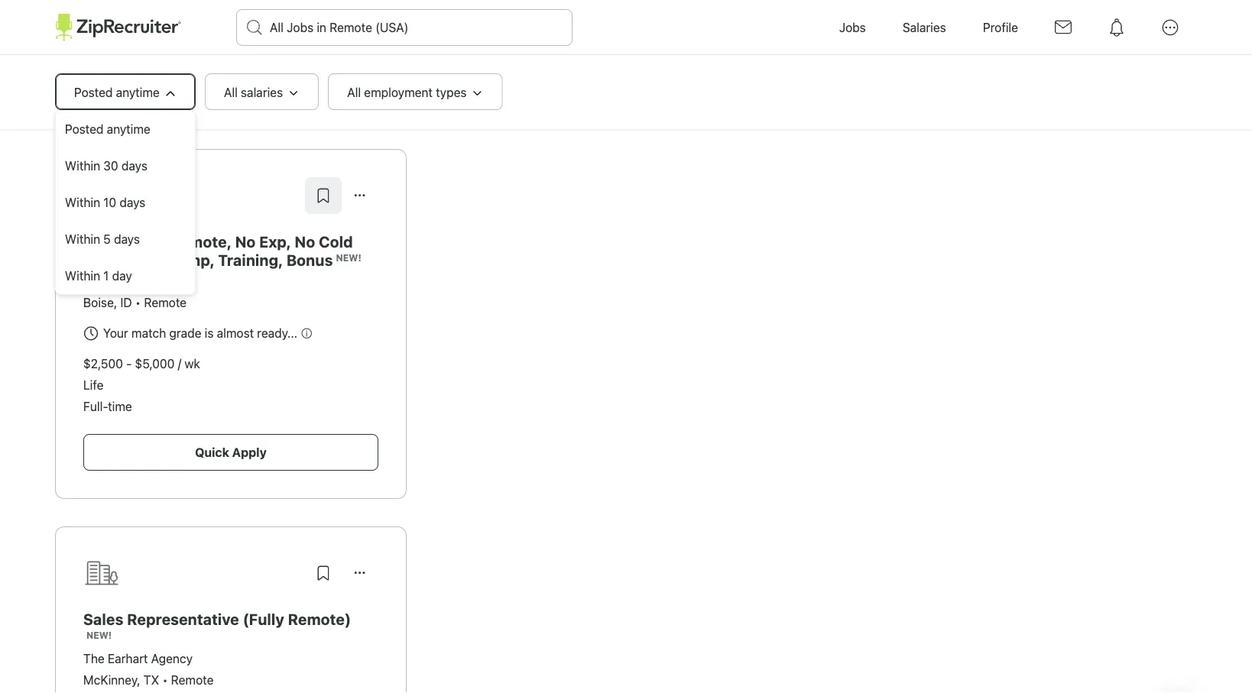 Task type: describe. For each thing, give the bounding box(es) containing it.
mckinney,
[[83, 673, 140, 688]]

the earhart agency mckinney, tx • remote
[[83, 652, 214, 688]]

all salaries button
[[205, 73, 319, 110]]

jobs
[[840, 20, 866, 35]]

within for within 30 days
[[65, 159, 100, 173]]

within 30 days button
[[56, 148, 195, 184]]

all employment types button
[[328, 73, 503, 110]]

sales representative (fully remote) new!
[[83, 610, 351, 641]]

representative
[[127, 610, 239, 628]]

Search job title or keyword search field
[[237, 10, 572, 45]]

within 5 days button
[[56, 221, 195, 258]]

day
[[112, 269, 132, 283]]

/
[[178, 357, 181, 371]]

within for within 1 day
[[65, 269, 100, 283]]

notifications image
[[1100, 10, 1135, 45]]

mckinney, tx link
[[83, 673, 159, 688]]

in
[[165, 114, 175, 129]]

calls,
[[83, 251, 125, 269]]

5
[[103, 232, 111, 247]]

posted anytime button
[[55, 73, 196, 110]]

apply
[[232, 445, 267, 460]]

rep
[[127, 232, 156, 250]]

all jobs 563,757 jobs found in remote (usa)
[[55, 83, 257, 129]]

all employment types
[[347, 85, 467, 100]]

0 vertical spatial jobs
[[86, 83, 128, 108]]

within 30 days
[[65, 159, 147, 173]]

is
[[205, 326, 214, 341]]

within 10 days
[[65, 195, 146, 210]]

sales rep - remote, no exp, no cold calls, high comp, training, bonus image
[[83, 177, 145, 214]]

remote for earhart
[[171, 673, 214, 688]]

boise,
[[83, 296, 117, 310]]

ready...
[[257, 326, 298, 341]]

life
[[83, 378, 104, 393]]

1 vertical spatial remote
[[144, 296, 187, 310]]

ziprecruiter image
[[55, 14, 181, 41]]

(fully
[[243, 610, 285, 628]]

time
[[108, 400, 132, 414]]

quick apply button
[[83, 434, 379, 471]]

profile link
[[965, 0, 1037, 55]]

2 no from the left
[[295, 232, 316, 250]]

employment
[[364, 85, 433, 100]]

earhart
[[108, 652, 148, 667]]

1
[[103, 269, 109, 283]]

comp,
[[167, 251, 215, 269]]

10
[[103, 195, 116, 210]]

full-
[[83, 400, 108, 414]]

almost
[[217, 326, 254, 341]]

salaries
[[903, 20, 947, 35]]

within for within 5 days
[[65, 232, 100, 247]]

1 horizontal spatial new!
[[336, 252, 361, 263]]

posted for posted anytime button at the top of page
[[65, 122, 104, 137]]

$2,500 - $5,000 / wk life full-time
[[83, 357, 200, 414]]

563,757
[[55, 114, 101, 129]]

high
[[128, 251, 163, 269]]

training,
[[218, 251, 283, 269]]

salaries
[[241, 85, 283, 100]]

save job for later image
[[314, 564, 333, 583]]

days for within 30 days
[[122, 159, 147, 173]]

posted anytime for posted anytime button at the top of page
[[65, 122, 151, 137]]

remote,
[[170, 232, 232, 250]]

all salaries
[[224, 85, 283, 100]]

profile
[[983, 20, 1019, 35]]

days for within 10 days
[[120, 195, 146, 210]]

cold
[[319, 232, 353, 250]]



Task type: locate. For each thing, give the bounding box(es) containing it.
sales rep - remote, no exp, no cold calls, high comp, training, bonus
[[83, 232, 353, 269]]

0 vertical spatial sales
[[83, 232, 124, 250]]

remote for jobs
[[178, 114, 221, 129]]

• right tx
[[162, 673, 168, 688]]

sales up the
[[83, 610, 124, 628]]

remote up "match"
[[144, 296, 187, 310]]

• right 'id'
[[135, 296, 141, 310]]

all left employment
[[347, 85, 361, 100]]

1 vertical spatial jobs
[[104, 114, 127, 129]]

1 sales from the top
[[83, 232, 124, 250]]

quick apply
[[195, 445, 267, 460]]

1 vertical spatial days
[[120, 195, 146, 210]]

boise, id link
[[83, 296, 132, 310]]

4 within from the top
[[65, 269, 100, 283]]

anytime up within 30 days button
[[107, 122, 151, 137]]

0 horizontal spatial •
[[135, 296, 141, 310]]

days right 5
[[114, 232, 140, 247]]

all for jobs
[[55, 83, 81, 108]]

0 horizontal spatial -
[[126, 357, 132, 371]]

new! inside the sales representative (fully remote) new!
[[86, 630, 112, 641]]

2 horizontal spatial all
[[347, 85, 361, 100]]

your
[[103, 326, 128, 341]]

remote right the 'in' on the left
[[178, 114, 221, 129]]

anytime up 'found'
[[116, 85, 160, 100]]

1 horizontal spatial -
[[159, 232, 167, 250]]

agency
[[151, 652, 193, 667]]

0 vertical spatial days
[[122, 159, 147, 173]]

within 10 days button
[[56, 184, 195, 221]]

within left 30
[[65, 159, 100, 173]]

sales inside the sales representative (fully remote) new!
[[83, 610, 124, 628]]

0 vertical spatial -
[[159, 232, 167, 250]]

wk
[[185, 357, 200, 371]]

within 1 day
[[65, 269, 132, 283]]

posted anytime up posted anytime button at the top of page
[[74, 85, 160, 100]]

jobs link
[[821, 0, 885, 55]]

all up (usa)
[[224, 85, 238, 100]]

bonus
[[287, 251, 333, 269]]

0 vertical spatial remote
[[178, 114, 221, 129]]

0 vertical spatial posted
[[74, 85, 113, 100]]

0 vertical spatial new!
[[336, 252, 361, 263]]

posted anytime inside button
[[65, 122, 151, 137]]

no up bonus
[[295, 232, 316, 250]]

- right rep
[[159, 232, 167, 250]]

within inside button
[[65, 195, 100, 210]]

all
[[55, 83, 81, 108], [224, 85, 238, 100], [347, 85, 361, 100]]

id
[[120, 296, 132, 310]]

salaries link
[[885, 0, 965, 55]]

posted anytime
[[74, 85, 160, 100], [65, 122, 151, 137]]

sales
[[83, 232, 124, 250], [83, 610, 124, 628]]

1 vertical spatial •
[[162, 673, 168, 688]]

days
[[122, 159, 147, 173], [120, 195, 146, 210], [114, 232, 140, 247]]

0 vertical spatial •
[[135, 296, 141, 310]]

posted anytime inside popup button
[[74, 85, 160, 100]]

30
[[103, 159, 118, 173]]

sales for sales rep - remote, no exp, no cold calls, high comp, training, bonus
[[83, 232, 124, 250]]

remote down agency
[[171, 673, 214, 688]]

save job for later image
[[314, 187, 333, 205]]

new! up the
[[86, 630, 112, 641]]

- inside $2,500 - $5,000 / wk life full-time
[[126, 357, 132, 371]]

posted up 563,757
[[74, 85, 113, 100]]

0 vertical spatial anytime
[[116, 85, 160, 100]]

all up 563,757
[[55, 83, 81, 108]]

2 sales from the top
[[83, 610, 124, 628]]

0 vertical spatial posted anytime
[[74, 85, 160, 100]]

new!
[[336, 252, 361, 263], [86, 630, 112, 641]]

within for within 10 days
[[65, 195, 100, 210]]

new! down cold
[[336, 252, 361, 263]]

1 horizontal spatial no
[[295, 232, 316, 250]]

anytime
[[116, 85, 160, 100], [107, 122, 151, 137]]

1 vertical spatial posted anytime
[[65, 122, 151, 137]]

1 horizontal spatial all
[[224, 85, 238, 100]]

quick
[[195, 445, 229, 460]]

2 vertical spatial days
[[114, 232, 140, 247]]

exp,
[[259, 232, 291, 250]]

within left 10
[[65, 195, 100, 210]]

posted anytime up within 30 days
[[65, 122, 151, 137]]

sales inside sales rep - remote, no exp, no cold calls, high comp, training, bonus
[[83, 232, 124, 250]]

the
[[83, 652, 105, 667]]

match
[[132, 326, 166, 341]]

1 no from the left
[[235, 232, 256, 250]]

2 within from the top
[[65, 195, 100, 210]]

remote)
[[288, 610, 351, 628]]

0 horizontal spatial all
[[55, 83, 81, 108]]

•
[[135, 296, 141, 310], [162, 673, 168, 688]]

within 5 days
[[65, 232, 140, 247]]

- inside sales rep - remote, no exp, no cold calls, high comp, training, bonus
[[159, 232, 167, 250]]

days inside button
[[120, 195, 146, 210]]

days for within 5 days
[[114, 232, 140, 247]]

1 vertical spatial new!
[[86, 630, 112, 641]]

within 1 day button
[[56, 258, 195, 294]]

posted anytime button
[[56, 111, 195, 148]]

all inside all jobs 563,757 jobs found in remote (usa)
[[55, 83, 81, 108]]

- left $5,000
[[126, 357, 132, 371]]

1 vertical spatial -
[[126, 357, 132, 371]]

jobs
[[86, 83, 128, 108], [104, 114, 127, 129]]

1 vertical spatial anytime
[[107, 122, 151, 137]]

• inside the earhart agency mckinney, tx • remote
[[162, 673, 168, 688]]

posted up within 30 days
[[65, 122, 104, 137]]

posted inside popup button
[[74, 85, 113, 100]]

posted for posted anytime popup button
[[74, 85, 113, 100]]

main element
[[55, 0, 1198, 55]]

$2,500
[[83, 357, 123, 371]]

0 horizontal spatial no
[[235, 232, 256, 250]]

types
[[436, 85, 467, 100]]

1 horizontal spatial •
[[162, 673, 168, 688]]

-
[[159, 232, 167, 250], [126, 357, 132, 371]]

anytime for posted anytime popup button
[[116, 85, 160, 100]]

menu image
[[1153, 10, 1188, 45]]

your match grade is almost ready... button
[[82, 321, 313, 346]]

days right 30
[[122, 159, 147, 173]]

None button
[[342, 177, 379, 214], [342, 555, 379, 592], [342, 177, 379, 214], [342, 555, 379, 592]]

remote inside the earhart agency mckinney, tx • remote
[[171, 673, 214, 688]]

$5,000
[[135, 357, 175, 371]]

1 vertical spatial sales
[[83, 610, 124, 628]]

1 within from the top
[[65, 159, 100, 173]]

grade
[[169, 326, 202, 341]]

1 vertical spatial posted
[[65, 122, 104, 137]]

tx
[[144, 673, 159, 688]]

remote
[[178, 114, 221, 129], [144, 296, 187, 310], [171, 673, 214, 688]]

posted inside button
[[65, 122, 104, 137]]

days right 10
[[120, 195, 146, 210]]

remote inside all jobs 563,757 jobs found in remote (usa)
[[178, 114, 221, 129]]

your match grade is almost ready...
[[103, 326, 298, 341]]

(usa)
[[224, 114, 257, 129]]

jobs left 'found'
[[104, 114, 127, 129]]

sales for sales representative (fully remote) new!
[[83, 610, 124, 628]]

boise, id • remote
[[83, 296, 187, 310]]

posted
[[74, 85, 113, 100], [65, 122, 104, 137]]

anytime inside button
[[107, 122, 151, 137]]

anytime inside popup button
[[116, 85, 160, 100]]

anytime for posted anytime button at the top of page
[[107, 122, 151, 137]]

no up training,
[[235, 232, 256, 250]]

within left 1
[[65, 269, 100, 283]]

no
[[235, 232, 256, 250], [295, 232, 316, 250]]

found
[[130, 114, 162, 129]]

jobs up posted anytime button at the top of page
[[86, 83, 128, 108]]

within left 5
[[65, 232, 100, 247]]

0 horizontal spatial new!
[[86, 630, 112, 641]]

the earhart agency link
[[83, 652, 193, 667]]

2 vertical spatial remote
[[171, 673, 214, 688]]

all for employment
[[347, 85, 361, 100]]

all for salaries
[[224, 85, 238, 100]]

sales up "calls,"
[[83, 232, 124, 250]]

within
[[65, 159, 100, 173], [65, 195, 100, 210], [65, 232, 100, 247], [65, 269, 100, 283]]

posted anytime for posted anytime popup button
[[74, 85, 160, 100]]

3 within from the top
[[65, 232, 100, 247]]



Task type: vqa. For each thing, say whether or not it's contained in the screenshot.
X
no



